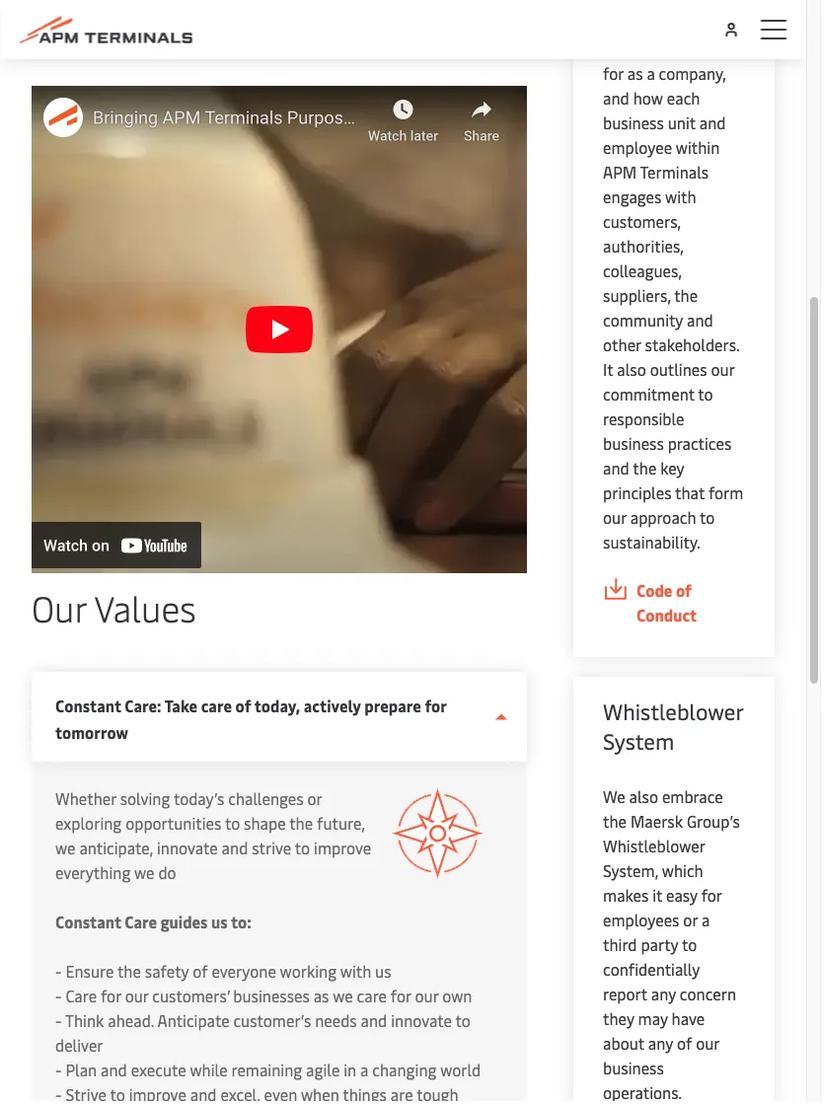 Task type: describe. For each thing, give the bounding box(es) containing it.
0 vertical spatial care
[[125, 912, 157, 933]]

easy
[[666, 885, 697, 906]]

the inside - ensure the safety of everyone working with us - care for our customers' businesses as we care for our own - think ahead. anticipate customer's needs and innovate to deliver - plan and execute while remaining agile in a changing world
[[117, 961, 141, 982]]

the inside we also embrace the maersk group's whistleblower system, which makes it easy for employees or a third party to confidentially report any concern they may have about any of our business operations.
[[603, 811, 627, 832]]

embrace
[[662, 787, 723, 808]]

2 horizontal spatial and
[[361, 1011, 387, 1032]]

have
[[672, 1009, 705, 1030]]

world
[[440, 1060, 481, 1081]]

customers'
[[152, 986, 229, 1007]]

needs
[[315, 1011, 357, 1032]]

constant care: take care of today, actively prepare for tomorrow button
[[32, 673, 527, 762]]

code of conduct link
[[603, 579, 745, 628]]

conduct
[[637, 605, 697, 626]]

for up ahead.
[[101, 986, 121, 1007]]

as
[[314, 986, 329, 1007]]

or inside whether solving today's challenges or exploring opportunities to shape the future, we anticipate, innovate and strive to improve everything we do
[[307, 789, 322, 810]]

while
[[190, 1060, 228, 1081]]

anticipate
[[157, 1011, 230, 1032]]

plan
[[66, 1060, 97, 1081]]

- ensure the safety of everyone working with us - care for our customers' businesses as we care for our own - think ahead. anticipate customer's needs and innovate to deliver - plan and execute while remaining agile in a changing world
[[55, 961, 481, 1081]]

future,
[[317, 813, 365, 834]]

shape
[[244, 813, 286, 834]]

prepare
[[364, 696, 421, 717]]

code of conduct
[[637, 580, 697, 626]]

1 horizontal spatial our
[[415, 986, 438, 1007]]

with
[[340, 961, 371, 982]]

for inside we also embrace the maersk group's whistleblower system, which makes it easy for employees or a third party to confidentially report any concern they may have about any of our business operations.
[[701, 885, 722, 906]]

makes
[[603, 885, 649, 906]]

whistleblower system
[[603, 697, 743, 756]]

we also embrace the maersk group's whistleblower system, which makes it easy for employees or a third party to confidentially report any concern they may have about any of our business operations.
[[603, 787, 740, 1102]]

confidentially
[[603, 959, 700, 980]]

to right strive
[[295, 838, 310, 859]]

the inside whether solving today's challenges or exploring opportunities to shape the future, we anticipate, innovate and strive to improve everything we do
[[289, 813, 313, 834]]

4 - from the top
[[55, 1060, 62, 1081]]

a inside we also embrace the maersk group's whistleblower system, which makes it easy for employees or a third party to confidentially report any concern they may have about any of our business operations.
[[702, 910, 710, 931]]

3 - from the top
[[55, 1011, 62, 1032]]

whether
[[55, 789, 116, 810]]

about
[[603, 1033, 644, 1054]]

agile
[[306, 1060, 340, 1081]]

our
[[32, 584, 86, 632]]

values
[[94, 584, 196, 632]]

0 vertical spatial we
[[55, 838, 75, 859]]

of inside we also embrace the maersk group's whistleblower system, which makes it easy for employees or a third party to confidentially report any concern they may have about any of our business operations.
[[677, 1033, 692, 1054]]

ensure
[[66, 961, 114, 982]]

contant care image
[[392, 787, 488, 883]]

innovate inside - ensure the safety of everyone working with us - care for our customers' businesses as we care for our own - think ahead. anticipate customer's needs and innovate to deliver - plan and execute while remaining agile in a changing world
[[391, 1011, 452, 1032]]

employees
[[603, 910, 679, 931]]

constant care guides us to:
[[55, 912, 251, 933]]

constant care: take care of today, actively prepare for tomorrow element
[[32, 762, 527, 1102]]

care inside - ensure the safety of everyone working with us - care for our customers' businesses as we care for our own - think ahead. anticipate customer's needs and innovate to deliver - plan and execute while remaining agile in a changing world
[[357, 986, 387, 1007]]

customer's
[[233, 1011, 311, 1032]]

1 vertical spatial any
[[648, 1033, 673, 1054]]

of inside code of conduct
[[676, 580, 692, 602]]

today's
[[174, 789, 224, 810]]

execute
[[131, 1060, 186, 1081]]

remaining
[[231, 1060, 302, 1081]]

business
[[603, 1058, 664, 1079]]

a inside - ensure the safety of everyone working with us - care for our customers' businesses as we care for our own - think ahead. anticipate customer's needs and innovate to deliver - plan and execute while remaining agile in a changing world
[[360, 1060, 368, 1081]]

1 whistleblower from the top
[[603, 697, 743, 726]]

2 - from the top
[[55, 986, 62, 1007]]

strive
[[252, 838, 291, 859]]

working
[[280, 961, 337, 982]]

for left the own
[[391, 986, 411, 1007]]

third
[[603, 935, 637, 956]]

system,
[[603, 861, 658, 882]]



Task type: locate. For each thing, give the bounding box(es) containing it.
constant care: take care of today, actively prepare for tomorrow
[[55, 696, 447, 744]]

1 vertical spatial innovate
[[391, 1011, 452, 1032]]

- left ensure
[[55, 961, 62, 982]]

which
[[662, 861, 703, 882]]

or
[[307, 789, 322, 810], [683, 910, 698, 931]]

a right in
[[360, 1060, 368, 1081]]

report
[[603, 984, 647, 1005]]

anticipate,
[[79, 838, 153, 859]]

innovate inside whether solving today's challenges or exploring opportunities to shape the future, we anticipate, innovate and strive to improve everything we do
[[157, 838, 218, 859]]

0 horizontal spatial care
[[66, 986, 97, 1007]]

0 horizontal spatial us
[[211, 912, 228, 933]]

ahead.
[[108, 1011, 154, 1032]]

1 horizontal spatial care
[[357, 986, 387, 1007]]

care right the 'take'
[[201, 696, 232, 717]]

1 vertical spatial we
[[134, 863, 154, 884]]

and right needs
[[361, 1011, 387, 1032]]

our left the own
[[415, 986, 438, 1007]]

1 horizontal spatial or
[[683, 910, 698, 931]]

improve
[[314, 838, 371, 859]]

group's
[[687, 811, 740, 832]]

a down which
[[702, 910, 710, 931]]

us inside - ensure the safety of everyone working with us - care for our customers' businesses as we care for our own - think ahead. anticipate customer's needs and innovate to deliver - plan and execute while remaining agile in a changing world
[[375, 961, 391, 982]]

1 vertical spatial a
[[360, 1060, 368, 1081]]

0 vertical spatial us
[[211, 912, 228, 933]]

1 vertical spatial care
[[66, 986, 97, 1007]]

or down easy
[[683, 910, 698, 931]]

changing
[[372, 1060, 437, 1081]]

1 constant from the top
[[55, 696, 121, 717]]

0 vertical spatial a
[[702, 910, 710, 931]]

whether solving today's challenges or exploring opportunities to shape the future, we anticipate, innovate and strive to improve everything we do
[[55, 789, 371, 884]]

exploring
[[55, 813, 122, 834]]

0 horizontal spatial our
[[125, 986, 148, 1007]]

of inside - ensure the safety of everyone working with us - care for our customers' businesses as we care for our own - think ahead. anticipate customer's needs and innovate to deliver - plan and execute while remaining agile in a changing world
[[193, 961, 208, 982]]

- up deliver
[[55, 986, 62, 1007]]

0 vertical spatial innovate
[[157, 838, 218, 859]]

for inside constant care: take care of today, actively prepare for tomorrow
[[425, 696, 447, 717]]

of
[[676, 580, 692, 602], [235, 696, 251, 717], [193, 961, 208, 982], [677, 1033, 692, 1054]]

to
[[225, 813, 240, 834], [295, 838, 310, 859], [682, 935, 697, 956], [455, 1011, 471, 1032]]

also
[[629, 787, 658, 808]]

safety
[[145, 961, 189, 982]]

innovate down the own
[[391, 1011, 452, 1032]]

constant for constant care: take care of today, actively prepare for tomorrow
[[55, 696, 121, 717]]

0 vertical spatial or
[[307, 789, 322, 810]]

any
[[651, 984, 676, 1005], [648, 1033, 673, 1054]]

care left guides
[[125, 912, 157, 933]]

of up customers'
[[193, 961, 208, 982]]

and inside whether solving today's challenges or exploring opportunities to shape the future, we anticipate, innovate and strive to improve everything we do
[[222, 838, 248, 859]]

us left the to:
[[211, 912, 228, 933]]

0 horizontal spatial a
[[360, 1060, 368, 1081]]

of inside constant care: take care of today, actively prepare for tomorrow
[[235, 696, 251, 717]]

to:
[[231, 912, 251, 933]]

whistleblower up system
[[603, 697, 743, 726]]

maersk
[[631, 811, 683, 832]]

constant
[[55, 696, 121, 717], [55, 912, 121, 933]]

we
[[603, 787, 625, 808]]

- left think
[[55, 1011, 62, 1032]]

system
[[603, 727, 674, 756]]

everything
[[55, 863, 131, 884]]

2 vertical spatial we
[[333, 986, 353, 1007]]

everyone
[[212, 961, 276, 982]]

us right with on the bottom
[[375, 961, 391, 982]]

care
[[201, 696, 232, 717], [357, 986, 387, 1007]]

0 vertical spatial care
[[201, 696, 232, 717]]

1 horizontal spatial care
[[125, 912, 157, 933]]

1 horizontal spatial the
[[289, 813, 313, 834]]

for right easy
[[701, 885, 722, 906]]

our inside we also embrace the maersk group's whistleblower system, which makes it easy for employees or a third party to confidentially report any concern they may have about any of our business operations.
[[696, 1033, 719, 1054]]

in
[[344, 1060, 356, 1081]]

we
[[55, 838, 75, 859], [134, 863, 154, 884], [333, 986, 353, 1007]]

actively
[[304, 696, 361, 717]]

1 vertical spatial whistleblower
[[603, 836, 705, 857]]

the
[[603, 811, 627, 832], [289, 813, 313, 834], [117, 961, 141, 982]]

guides
[[161, 912, 208, 933]]

tomorrow
[[55, 722, 128, 744]]

think
[[65, 1011, 104, 1032]]

0 vertical spatial and
[[222, 838, 248, 859]]

care up think
[[66, 986, 97, 1007]]

the down we
[[603, 811, 627, 832]]

0 horizontal spatial and
[[101, 1060, 127, 1081]]

to down the own
[[455, 1011, 471, 1032]]

-
[[55, 961, 62, 982], [55, 986, 62, 1007], [55, 1011, 62, 1032], [55, 1060, 62, 1081]]

concern
[[680, 984, 736, 1005]]

0 horizontal spatial we
[[55, 838, 75, 859]]

deliver
[[55, 1035, 103, 1056]]

innovate
[[157, 838, 218, 859], [391, 1011, 452, 1032]]

we left do
[[134, 863, 154, 884]]

1 vertical spatial us
[[375, 961, 391, 982]]

for
[[425, 696, 447, 717], [701, 885, 722, 906], [101, 986, 121, 1007], [391, 986, 411, 1007]]

to inside we also embrace the maersk group's whistleblower system, which makes it easy for employees or a third party to confidentially report any concern they may have about any of our business operations.
[[682, 935, 697, 956]]

a
[[702, 910, 710, 931], [360, 1060, 368, 1081]]

party
[[641, 935, 678, 956]]

whistleblower down maersk at right
[[603, 836, 705, 857]]

innovate down opportunities
[[157, 838, 218, 859]]

care inside constant care: take care of today, actively prepare for tomorrow
[[201, 696, 232, 717]]

2 horizontal spatial the
[[603, 811, 627, 832]]

2 whistleblower from the top
[[603, 836, 705, 857]]

solving
[[120, 789, 170, 810]]

1 vertical spatial care
[[357, 986, 387, 1007]]

and left strive
[[222, 838, 248, 859]]

constant for constant care guides us to:
[[55, 912, 121, 933]]

we right as
[[333, 986, 353, 1007]]

1 horizontal spatial we
[[134, 863, 154, 884]]

1 - from the top
[[55, 961, 62, 982]]

0 vertical spatial constant
[[55, 696, 121, 717]]

and right plan
[[101, 1060, 127, 1081]]

operations.
[[603, 1083, 682, 1102]]

and
[[222, 838, 248, 859], [361, 1011, 387, 1032], [101, 1060, 127, 1081]]

code
[[637, 580, 672, 602]]

whistleblower inside we also embrace the maersk group's whistleblower system, which makes it easy for employees or a third party to confidentially report any concern they may have about any of our business operations.
[[603, 836, 705, 857]]

own
[[442, 986, 472, 1007]]

2 horizontal spatial our
[[696, 1033, 719, 1054]]

may
[[638, 1009, 668, 1030]]

1 horizontal spatial and
[[222, 838, 248, 859]]

care
[[125, 912, 157, 933], [66, 986, 97, 1007]]

the right shape
[[289, 813, 313, 834]]

they
[[603, 1009, 634, 1030]]

0 vertical spatial whistleblower
[[603, 697, 743, 726]]

2 vertical spatial and
[[101, 1060, 127, 1081]]

1 vertical spatial constant
[[55, 912, 121, 933]]

0 horizontal spatial care
[[201, 696, 232, 717]]

take
[[164, 696, 197, 717]]

challenges
[[228, 789, 304, 810]]

1 vertical spatial or
[[683, 910, 698, 931]]

for right prepare
[[425, 696, 447, 717]]

any down the may
[[648, 1033, 673, 1054]]

us
[[211, 912, 228, 933], [375, 961, 391, 982]]

of down the "have"
[[677, 1033, 692, 1054]]

our
[[125, 986, 148, 1007], [415, 986, 438, 1007], [696, 1033, 719, 1054]]

care down with on the bottom
[[357, 986, 387, 1007]]

opportunities
[[125, 813, 221, 834]]

our values
[[32, 584, 196, 632]]

constant up tomorrow
[[55, 696, 121, 717]]

our up ahead.
[[125, 986, 148, 1007]]

or inside we also embrace the maersk group's whistleblower system, which makes it easy for employees or a third party to confidentially report any concern they may have about any of our business operations.
[[683, 910, 698, 931]]

2 constant from the top
[[55, 912, 121, 933]]

1 horizontal spatial a
[[702, 910, 710, 931]]

it
[[652, 885, 662, 906]]

of right code
[[676, 580, 692, 602]]

businesses
[[233, 986, 310, 1007]]

the left 'safety'
[[117, 961, 141, 982]]

0 vertical spatial any
[[651, 984, 676, 1005]]

1 horizontal spatial us
[[375, 961, 391, 982]]

care inside - ensure the safety of everyone working with us - care for our customers' businesses as we care for our own - think ahead. anticipate customer's needs and innovate to deliver - plan and execute while remaining agile in a changing world
[[66, 986, 97, 1007]]

any up the may
[[651, 984, 676, 1005]]

our down the "have"
[[696, 1033, 719, 1054]]

- left plan
[[55, 1060, 62, 1081]]

to left shape
[[225, 813, 240, 834]]

we inside - ensure the safety of everyone working with us - care for our customers' businesses as we care for our own - think ahead. anticipate customer's needs and innovate to deliver - plan and execute while remaining agile in a changing world
[[333, 986, 353, 1007]]

0 horizontal spatial or
[[307, 789, 322, 810]]

0 horizontal spatial innovate
[[157, 838, 218, 859]]

0 horizontal spatial the
[[117, 961, 141, 982]]

today,
[[254, 696, 300, 717]]

to right party at the right bottom
[[682, 935, 697, 956]]

to inside - ensure the safety of everyone working with us - care for our customers' businesses as we care for our own - think ahead. anticipate customer's needs and innovate to deliver - plan and execute while remaining agile in a changing world
[[455, 1011, 471, 1032]]

do
[[158, 863, 176, 884]]

we down exploring
[[55, 838, 75, 859]]

constant inside constant care: take care of today, actively prepare for tomorrow
[[55, 696, 121, 717]]

of left today,
[[235, 696, 251, 717]]

1 horizontal spatial innovate
[[391, 1011, 452, 1032]]

care:
[[125, 696, 161, 717]]

or up future,
[[307, 789, 322, 810]]

2 horizontal spatial we
[[333, 986, 353, 1007]]

constant up ensure
[[55, 912, 121, 933]]

1 vertical spatial and
[[361, 1011, 387, 1032]]

whistleblower
[[603, 697, 743, 726], [603, 836, 705, 857]]



Task type: vqa. For each thing, say whether or not it's contained in the screenshot.
everything
yes



